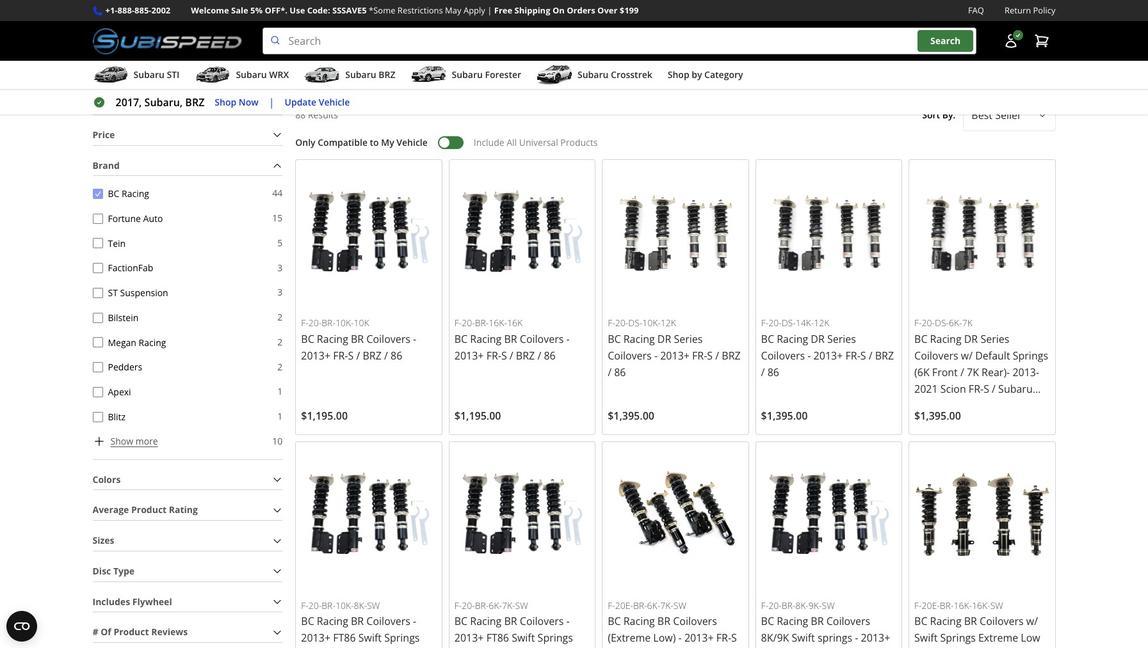Task type: vqa. For each thing, say whether or not it's contained in the screenshot.
ST Suspension
yes



Task type: describe. For each thing, give the bounding box(es) containing it.
coilovers inside f-20-ds-14k-12k bc racing dr series coilovers - 2013+ fr-s / brz / 86
[[761, 349, 805, 363]]

dr for f-20-ds-14k-12k bc racing dr series coilovers - 2013+ fr-s / brz / 86
[[811, 332, 825, 346]]

by
[[692, 69, 702, 81]]

subaru,
[[144, 96, 183, 110]]

bc inside "f-20-br-10k-8k-sw bc racing br coilovers - 2013+ ft86 swift springs 10k-8k"
[[301, 615, 314, 629]]

w/ for low
[[1027, 615, 1038, 629]]

coilovers inside f-20-ds-6k-7k bc racing dr series coilovers w/ default springs (6k front / 7k rear)- 2013- 2021 scion fr-s / subaru brz / toyota 86
[[915, 349, 959, 363]]

bc racing br coilovers - 2013+ ft86 swift springs 10k-8k image
[[301, 448, 437, 583]]

9k-
[[809, 600, 822, 612]]

- inside f-20-br-8k-9k-sw bc racing br coilovers 8k/9k swift springs - 2013+ fr-s / brz / 86
[[855, 632, 859, 646]]

fr- inside f-20-br-16k-16k bc racing br coilovers - 2013+ fr-s / brz / 86
[[487, 349, 501, 363]]

springs inside f-20e-br-16k-16k-sw bc racing br coilovers w/ swift springs extreme low (16k front / 16k rear)
[[941, 632, 976, 646]]

3 for factionfab
[[278, 262, 283, 274]]

1 vertical spatial 7k
[[967, 366, 979, 380]]

welcome
[[191, 4, 229, 16]]

w/ for front
[[961, 349, 973, 363]]

on
[[553, 4, 565, 16]]

10k- for br
[[336, 317, 354, 329]]

bc inside f-20-ds-6k-7k bc racing dr series coilovers w/ default springs (6k front / 7k rear)- 2013- 2021 scion fr-s / subaru brz / toyota 86
[[915, 332, 928, 347]]

2013+ inside "f-20-br-10k-8k-sw bc racing br coilovers - 2013+ ft86 swift springs 10k-8k"
[[301, 632, 331, 646]]

f-20-ds-14k-12k bc racing dr series coilovers - 2013+ fr-s / brz / 86
[[761, 317, 894, 380]]

$1,395.00 for f-20-ds-10k-12k bc racing dr series coilovers - 2013+ fr-s / brz / 86
[[608, 409, 655, 423]]

price button
[[93, 125, 283, 145]]

20e- for bc racing br coilovers (extreme low) - 2013+ fr-s / brz / 86
[[615, 600, 633, 612]]

2013+ inside f-20-ds-14k-12k bc racing dr series coilovers - 2013+ fr-s / brz / 86
[[814, 349, 843, 363]]

Apexi button
[[93, 387, 103, 398]]

product inside average product rating dropdown button
[[131, 504, 167, 517]]

series for f-20-ds-14k-12k bc racing dr series coilovers - 2013+ fr-s / brz / 86
[[828, 332, 856, 346]]

86 inside f-20-ds-14k-12k bc racing dr series coilovers - 2013+ fr-s / brz / 86
[[768, 366, 779, 380]]

a subaru sti thumbnail image image
[[93, 65, 128, 85]]

br inside f-20-br-10k-10k bc racing br coilovers - 2013+ fr-s / brz / 86
[[351, 332, 364, 346]]

20- for f-20-br-16k-16k bc racing br coilovers - 2013+ fr-s / brz / 86
[[462, 317, 475, 329]]

bc inside f-20-br-6k-7k-sw bc racing br coilovers - 2013+ ft86 swift springs 6k-7k
[[455, 615, 468, 629]]

ST Suspension button
[[93, 288, 103, 298]]

br- for f-20e-br-16k-16k-sw bc racing br coilovers w/ swift springs extreme low (16k front / 16k rear)
[[940, 600, 954, 612]]

sti
[[167, 69, 180, 81]]

0 vertical spatial 7k
[[963, 317, 973, 329]]

$1,395.00 for f-20-ds-14k-12k bc racing dr series coilovers - 2013+ fr-s / brz / 86
[[761, 409, 808, 423]]

show
[[110, 435, 133, 448]]

3 for st suspension
[[278, 287, 283, 299]]

# of product reviews
[[93, 627, 188, 639]]

86 inside f-20-ds-6k-7k bc racing dr series coilovers w/ default springs (6k front / 7k rear)- 2013- 2021 scion fr-s / subaru brz / toyota 86
[[978, 399, 989, 413]]

br inside f-20-br-16k-16k bc racing br coilovers - 2013+ fr-s / brz / 86
[[504, 332, 517, 346]]

bc racing br coilovers - 2013+ fr-s / brz / 86 image for f-20-br-16k-16k bc racing br coilovers - 2013+ fr-s / brz / 86
[[455, 165, 590, 300]]

16k inside f-20e-br-16k-16k-sw bc racing br coilovers w/ swift springs extreme low (16k front / 16k rear)
[[973, 648, 991, 649]]

includes flywheel
[[93, 596, 172, 608]]

bc racing br coilovers w/ swift springs extreme low (16k front / 16k rear) - 2013-2021 scion fr-s / subaru brz / toyota 86 image
[[915, 448, 1050, 583]]

/ inside f-20e-br-16k-16k-sw bc racing br coilovers w/ swift springs extreme low (16k front / 16k rear)
[[967, 648, 970, 649]]

2013+ inside f-20-ds-10k-12k bc racing dr series coilovers - 2013+ fr-s / brz / 86
[[660, 349, 690, 363]]

subaru sti
[[134, 69, 180, 81]]

brz for 2017 subaru brz coilovers
[[190, 54, 215, 75]]

include all universal products
[[474, 136, 598, 148]]

1 vertical spatial |
[[269, 96, 274, 110]]

search button
[[918, 30, 974, 52]]

includes
[[93, 596, 130, 608]]

2013-
[[1013, 366, 1040, 380]]

flywheel
[[132, 596, 172, 608]]

brz inside dropdown button
[[379, 69, 396, 81]]

faq
[[968, 4, 984, 16]]

f- for f-20-ds-10k-12k bc racing dr series coilovers - 2013+ fr-s / brz / 86
[[608, 317, 615, 329]]

88 results
[[295, 109, 338, 121]]

subaru inside f-20-ds-6k-7k bc racing dr series coilovers w/ default springs (6k front / 7k rear)- 2013- 2021 scion fr-s / subaru brz / toyota 86
[[999, 382, 1033, 396]]

apexi
[[108, 386, 131, 398]]

brz inside f-20-ds-6k-7k bc racing dr series coilovers w/ default springs (6k front / 7k rear)- 2013- 2021 scion fr-s / subaru brz / toyota 86
[[915, 399, 934, 413]]

6k- for 2013+
[[489, 600, 502, 612]]

s inside f-20-ds-10k-12k bc racing dr series coilovers - 2013+ fr-s / brz / 86
[[707, 349, 713, 363]]

return policy
[[1005, 4, 1056, 16]]

s inside f-20-br-10k-10k bc racing br coilovers - 2013+ fr-s / brz / 86
[[348, 349, 354, 363]]

coilovers inside f-20-br-6k-7k-sw bc racing br coilovers - 2013+ ft86 swift springs 6k-7k
[[520, 615, 564, 629]]

2017 for 2017 subaru brz coilovers
[[93, 54, 128, 75]]

fr- inside f-20-ds-6k-7k bc racing dr series coilovers w/ default springs (6k front / 7k rear)- 2013- 2021 scion fr-s / subaru brz / toyota 86
[[969, 382, 984, 396]]

subaru for subaru crosstrek
[[578, 69, 609, 81]]

(16k
[[915, 648, 936, 649]]

rear)-
[[982, 366, 1010, 380]]

button image
[[1003, 33, 1019, 49]]

2017, subaru, brz
[[116, 96, 205, 110]]

- inside f-20e-br-6k-7k-sw bc racing br coilovers (extreme low) - 2013+ fr-s / brz / 86
[[679, 632, 682, 646]]

885-
[[135, 4, 151, 16]]

5
[[278, 237, 283, 249]]

6k-
[[455, 648, 469, 649]]

1 horizontal spatial vehicle
[[397, 136, 428, 148]]

only compatible to my vehicle
[[295, 136, 428, 148]]

86 inside f-20-br-10k-10k bc racing br coilovers - 2013+ fr-s / brz / 86
[[391, 349, 402, 363]]

7k- for -
[[660, 600, 674, 612]]

product inside # of product reviews dropdown button
[[114, 627, 149, 639]]

fr- inside f-20-ds-10k-12k bc racing dr series coilovers - 2013+ fr-s / brz / 86
[[692, 349, 707, 363]]

brz inside f-20-br-10k-10k bc racing br coilovers - 2013+ fr-s / brz / 86
[[363, 349, 382, 363]]

- inside f-20-ds-10k-12k bc racing dr series coilovers - 2013+ fr-s / brz / 86
[[655, 349, 658, 363]]

reviews
[[151, 627, 188, 639]]

racing inside f-20-br-8k-9k-sw bc racing br coilovers 8k/9k swift springs - 2013+ fr-s / brz / 86
[[777, 615, 808, 629]]

br- for f-20-br-8k-9k-sw bc racing br coilovers 8k/9k swift springs - 2013+ fr-s / brz / 86
[[782, 600, 796, 612]]

86 inside f-20e-br-6k-7k-sw bc racing br coilovers (extreme low) - 2013+ fr-s / brz / 86
[[642, 648, 654, 649]]

2 for megan racing
[[278, 336, 283, 348]]

racing inside "f-20-br-10k-8k-sw bc racing br coilovers - 2013+ ft86 swift springs 10k-8k"
[[317, 615, 348, 629]]

home image
[[93, 31, 103, 42]]

bc inside f-20e-br-6k-7k-sw bc racing br coilovers (extreme low) - 2013+ fr-s / brz / 86
[[608, 615, 621, 629]]

racing inside f-20e-br-16k-16k-sw bc racing br coilovers w/ swift springs extreme low (16k front / 16k rear)
[[930, 615, 962, 629]]

br- for f-20-br-6k-7k-sw bc racing br coilovers - 2013+ ft86 swift springs 6k-7k
[[475, 600, 489, 612]]

- inside f-20-br-10k-10k bc racing br coilovers - 2013+ fr-s / brz / 86
[[413, 332, 416, 346]]

bc inside f-20-br-10k-10k bc racing br coilovers - 2013+ fr-s / brz / 86
[[301, 332, 314, 346]]

low
[[1021, 632, 1041, 646]]

racing inside f-20e-br-6k-7k-sw bc racing br coilovers (extreme low) - 2013+ fr-s / brz / 86
[[624, 615, 655, 629]]

swift inside f-20-br-6k-7k-sw bc racing br coilovers - 2013+ ft86 swift springs 6k-7k
[[512, 632, 535, 646]]

sw for bc racing br coilovers (extreme low) - 2013+ fr-s / brz / 86
[[674, 600, 687, 612]]

2013+ inside f-20-br-6k-7k-sw bc racing br coilovers - 2013+ ft86 swift springs 6k-7k
[[455, 632, 484, 646]]

search
[[931, 35, 961, 47]]

off*.
[[265, 4, 288, 16]]

update
[[285, 96, 316, 108]]

12k for f-20-ds-14k-12k bc racing dr series coilovers - 2013+ fr-s / brz / 86
[[814, 317, 830, 329]]

10k- for dr
[[643, 317, 661, 329]]

forester
[[485, 69, 521, 81]]

subaru for 2017 subaru brz
[[148, 31, 177, 42]]

swift inside f-20e-br-16k-16k-sw bc racing br coilovers w/ swift springs extreme low (16k front / 16k rear)
[[915, 632, 938, 646]]

bc inside f-20-ds-10k-12k bc racing dr series coilovers - 2013+ fr-s / brz / 86
[[608, 332, 621, 346]]

subaru for subaru forester
[[452, 69, 483, 81]]

springs
[[818, 632, 853, 646]]

brz inside f-20-br-16k-16k bc racing br coilovers - 2013+ fr-s / brz / 86
[[516, 349, 535, 363]]

2017 subaru brz coilovers
[[93, 54, 290, 75]]

- inside f-20-br-6k-7k-sw bc racing br coilovers - 2013+ ft86 swift springs 6k-7k
[[567, 615, 570, 629]]

86 inside f-20-ds-10k-12k bc racing dr series coilovers - 2013+ fr-s / brz / 86
[[614, 366, 626, 380]]

shop now
[[215, 96, 259, 108]]

brz inside f-20-ds-10k-12k bc racing dr series coilovers - 2013+ fr-s / brz / 86
[[722, 349, 741, 363]]

- inside f-20-br-16k-16k bc racing br coilovers - 2013+ fr-s / brz / 86
[[567, 332, 570, 346]]

racing inside f-20-ds-14k-12k bc racing dr series coilovers - 2013+ fr-s / brz / 86
[[777, 332, 808, 346]]

bc inside f-20-br-8k-9k-sw bc racing br coilovers 8k/9k swift springs - 2013+ fr-s / brz / 86
[[761, 615, 774, 629]]

apply
[[464, 4, 485, 16]]

colors
[[93, 474, 121, 486]]

ds- for f-20-ds-6k-7k bc racing dr series coilovers w/ default springs (6k front / 7k rear)- 2013- 2021 scion fr-s / subaru brz / toyota 86
[[935, 317, 949, 329]]

ds- for f-20-ds-14k-12k bc racing dr series coilovers - 2013+ fr-s / brz / 86
[[782, 317, 796, 329]]

products
[[561, 136, 598, 148]]

$199
[[620, 4, 639, 16]]

2017 subaru brz
[[127, 31, 192, 42]]

suspension
[[120, 287, 168, 299]]

2017 for 2017 subaru brz
[[127, 31, 146, 42]]

shop for shop now
[[215, 96, 236, 108]]

average product rating button
[[93, 501, 283, 521]]

20- for f-20-br-6k-7k-sw bc racing br coilovers - 2013+ ft86 swift springs 6k-7k
[[462, 600, 475, 612]]

coilovers inside f-20-br-8k-9k-sw bc racing br coilovers 8k/9k swift springs - 2013+ fr-s / brz / 86
[[827, 615, 871, 629]]

racing inside f-20-br-10k-10k bc racing br coilovers - 2013+ fr-s / brz / 86
[[317, 332, 348, 346]]

br- for f-20e-br-6k-7k-sw bc racing br coilovers (extreme low) - 2013+ fr-s / brz / 86
[[633, 600, 647, 612]]

factionfab
[[108, 262, 153, 274]]

subaru brz
[[345, 69, 396, 81]]

brz inside f-20-br-8k-9k-sw bc racing br coilovers 8k/9k swift springs - 2013+ fr-s / brz / 86
[[791, 648, 810, 649]]

f-20-br-16k-16k bc racing br coilovers - 2013+ fr-s / brz / 86
[[455, 317, 570, 363]]

bc inside f-20e-br-16k-16k-sw bc racing br coilovers w/ swift springs extreme low (16k front / 16k rear)
[[915, 615, 928, 629]]

coilovers inside f-20e-br-6k-7k-sw bc racing br coilovers (extreme low) - 2013+ fr-s / brz / 86
[[673, 615, 717, 629]]

s inside f-20-br-16k-16k bc racing br coilovers - 2013+ fr-s / brz / 86
[[501, 349, 507, 363]]

20- for f-20-br-8k-9k-sw bc racing br coilovers 8k/9k swift springs - 2013+ fr-s / brz / 86
[[769, 600, 782, 612]]

subaru forester
[[452, 69, 521, 81]]

s inside f-20-ds-6k-7k bc racing dr series coilovers w/ default springs (6k front / 7k rear)- 2013- 2021 scion fr-s / subaru brz / toyota 86
[[984, 382, 990, 396]]

toyota
[[943, 399, 975, 413]]

s inside f-20e-br-6k-7k-sw bc racing br coilovers (extreme low) - 2013+ fr-s / brz / 86
[[732, 632, 737, 646]]

20- for f-20-ds-10k-12k bc racing dr series coilovers - 2013+ fr-s / brz / 86
[[615, 317, 628, 329]]

10k
[[354, 317, 369, 329]]

to
[[370, 136, 379, 148]]

20- for f-20-ds-6k-7k bc racing dr series coilovers w/ default springs (6k front / 7k rear)- 2013- 2021 scion fr-s / subaru brz / toyota 86
[[922, 317, 935, 329]]

series for f-20-ds-6k-7k bc racing dr series coilovers w/ default springs (6k front / 7k rear)- 2013- 2021 scion fr-s / subaru brz / toyota 86
[[981, 332, 1010, 347]]

series for f-20-ds-10k-12k bc racing dr series coilovers - 2013+ fr-s / brz / 86
[[674, 332, 703, 346]]

$1,195.00 for f-20-br-10k-10k bc racing br coilovers - 2013+ fr-s / brz / 86
[[301, 409, 348, 423]]

coilovers inside "f-20-br-10k-8k-sw bc racing br coilovers - 2013+ ft86 swift springs 10k-8k"
[[367, 615, 411, 629]]

$1,195.00 for f-20-br-16k-16k bc racing br coilovers - 2013+ fr-s / brz / 86
[[455, 409, 501, 423]]

bc inside f-20-br-16k-16k bc racing br coilovers - 2013+ fr-s / brz / 86
[[455, 332, 468, 346]]

(extreme
[[608, 632, 651, 646]]

search input field
[[262, 28, 976, 55]]

f-20e-br-6k-7k-sw bc racing br coilovers (extreme low) - 2013+ fr-s / brz / 86
[[608, 600, 737, 649]]

(6k
[[915, 366, 930, 380]]

orders
[[567, 4, 595, 16]]

type
[[113, 566, 135, 578]]

compatible
[[318, 136, 368, 148]]

subaru wrx button
[[195, 63, 289, 89]]

racing inside f-20-br-16k-16k bc racing br coilovers - 2013+ fr-s / brz / 86
[[470, 332, 502, 346]]

dr for f-20-ds-6k-7k bc racing dr series coilovers w/ default springs (6k front / 7k rear)- 2013- 2021 scion fr-s / subaru brz / toyota 86
[[964, 332, 978, 347]]

use
[[290, 4, 305, 16]]

a subaru crosstrek thumbnail image image
[[537, 65, 573, 85]]

fortune
[[108, 212, 141, 225]]

16k inside f-20-br-16k-16k bc racing br coilovers - 2013+ fr-s / brz / 86
[[507, 317, 523, 329]]

a subaru wrx thumbnail image image
[[195, 65, 231, 85]]

sw for bc racing br coilovers - 2013+ ft86 swift springs 6k-7k
[[515, 600, 528, 612]]

br for bc racing br coilovers 8k/9k swift springs - 2013+ fr-s / brz / 86
[[811, 615, 824, 629]]

f- for f-20e-br-6k-7k-sw bc racing br coilovers (extreme low) - 2013+ fr-s / brz / 86
[[608, 600, 615, 612]]

+1-
[[105, 4, 118, 16]]

racing inside f-20-ds-6k-7k bc racing dr series coilovers w/ default springs (6k front / 7k rear)- 2013- 2021 scion fr-s / subaru brz / toyota 86
[[930, 332, 962, 347]]

- inside f-20-ds-14k-12k bc racing dr series coilovers - 2013+ fr-s / brz / 86
[[808, 349, 811, 363]]

888-
[[118, 4, 135, 16]]

disc type
[[93, 566, 135, 578]]

7k
[[469, 648, 480, 649]]

8k- inside "f-20-br-10k-8k-sw bc racing br coilovers - 2013+ ft86 swift springs 10k-8k"
[[354, 600, 367, 612]]

coilovers inside f-20-ds-10k-12k bc racing dr series coilovers - 2013+ fr-s / brz / 86
[[608, 349, 652, 363]]

1 for apexi
[[278, 386, 283, 398]]

subaru wrx
[[236, 69, 289, 81]]

restrictions
[[398, 4, 443, 16]]

front inside f-20-ds-6k-7k bc racing dr series coilovers w/ default springs (6k front / 7k rear)- 2013- 2021 scion fr-s / subaru brz / toyota 86
[[933, 366, 958, 380]]

coilovers inside f-20-br-16k-16k bc racing br coilovers - 2013+ fr-s / brz / 86
[[520, 332, 564, 346]]

disc type button
[[93, 562, 283, 582]]

8k
[[322, 648, 333, 649]]

s inside f-20-br-8k-9k-sw bc racing br coilovers 8k/9k swift springs - 2013+ fr-s / brz / 86
[[776, 648, 782, 649]]

ft86 for 7k
[[487, 632, 509, 646]]

springs inside "f-20-br-10k-8k-sw bc racing br coilovers - 2013+ ft86 swift springs 10k-8k"
[[384, 632, 420, 646]]

brand
[[93, 159, 120, 171]]

swift inside "f-20-br-10k-8k-sw bc racing br coilovers - 2013+ ft86 swift springs 10k-8k"
[[359, 632, 382, 646]]

front inside f-20e-br-16k-16k-sw bc racing br coilovers w/ swift springs extreme low (16k front / 16k rear)
[[938, 648, 964, 649]]

2 for pedders
[[278, 361, 283, 373]]



Task type: locate. For each thing, give the bounding box(es) containing it.
10k- inside "f-20-br-10k-8k-sw bc racing br coilovers - 2013+ ft86 swift springs 10k-8k"
[[336, 600, 354, 612]]

20- for f-20-ds-14k-12k bc racing dr series coilovers - 2013+ fr-s / brz / 86
[[769, 317, 782, 329]]

14k-
[[796, 317, 814, 329]]

86 inside f-20-br-8k-9k-sw bc racing br coilovers 8k/9k swift springs - 2013+ fr-s / brz / 86
[[819, 648, 831, 649]]

sw for bc racing br coilovers 8k/9k swift springs - 2013+ fr-s / brz / 86
[[822, 600, 835, 612]]

2 vertical spatial 2
[[278, 361, 283, 373]]

br for bc racing br coilovers - 2013+ ft86 swift springs 6k-7k
[[504, 615, 517, 629]]

FactionFab button
[[93, 263, 103, 274]]

2 1 from the top
[[278, 411, 283, 423]]

subaru up the now
[[236, 69, 267, 81]]

brz inside f-20e-br-6k-7k-sw bc racing br coilovers (extreme low) - 2013+ fr-s / brz / 86
[[614, 648, 633, 649]]

1 vertical spatial front
[[938, 648, 964, 649]]

Megan Racing button
[[93, 338, 103, 348]]

br inside f-20e-br-6k-7k-sw bc racing br coilovers (extreme low) - 2013+ fr-s / brz / 86
[[658, 615, 671, 629]]

1 vertical spatial w/
[[1027, 615, 1038, 629]]

3 ds- from the left
[[935, 317, 949, 329]]

4 swift from the left
[[915, 632, 938, 646]]

1 vertical spatial brz
[[190, 54, 215, 75]]

44
[[272, 187, 283, 199]]

0 horizontal spatial 20e-
[[615, 600, 633, 612]]

8k/9k
[[761, 632, 789, 646]]

f-20e-br-16k-16k-sw bc racing br coilovers w/ swift springs extreme low (16k front / 16k rear)
[[915, 600, 1041, 649]]

2 horizontal spatial dr
[[964, 332, 978, 347]]

20- inside "f-20-br-10k-8k-sw bc racing br coilovers - 2013+ ft86 swift springs 10k-8k"
[[309, 600, 322, 612]]

pedders
[[108, 361, 142, 374]]

2 12k from the left
[[814, 317, 830, 329]]

4 sw from the left
[[822, 600, 835, 612]]

update vehicle button
[[285, 95, 350, 110]]

2013+ inside f-20-br-16k-16k bc racing br coilovers - 2013+ fr-s / brz / 86
[[455, 349, 484, 363]]

2 $1,395.00 from the left
[[761, 409, 808, 423]]

ft86 inside "f-20-br-10k-8k-sw bc racing br coilovers - 2013+ ft86 swift springs 10k-8k"
[[333, 632, 356, 646]]

$1,195.00
[[301, 409, 348, 423], [455, 409, 501, 423]]

st
[[108, 287, 118, 299]]

2 bc racing br coilovers - 2013+ fr-s / brz / 86 image from the left
[[455, 165, 590, 300]]

20e-
[[615, 600, 633, 612], [922, 600, 940, 612]]

bc racing dr series coilovers - 2013+ fr-s / brz / 86 image for f-20-ds-10k-12k bc racing dr series coilovers - 2013+ fr-s / brz / 86
[[608, 165, 743, 300]]

front up scion
[[933, 366, 958, 380]]

1 vertical spatial 2
[[278, 336, 283, 348]]

3 series from the left
[[981, 332, 1010, 347]]

brand button
[[93, 156, 283, 176]]

fr- inside f-20-br-10k-10k bc racing br coilovers - 2013+ fr-s / brz / 86
[[333, 349, 348, 363]]

2017 down +1-888-885-2002 link
[[127, 31, 146, 42]]

10k- inside f-20-ds-10k-12k bc racing dr series coilovers - 2013+ fr-s / brz / 86
[[643, 317, 661, 329]]

br inside f-20-br-8k-9k-sw bc racing br coilovers 8k/9k swift springs - 2013+ fr-s / brz / 86
[[811, 615, 824, 629]]

1 dr from the left
[[658, 332, 672, 346]]

5 sw from the left
[[991, 600, 1004, 612]]

f-
[[301, 317, 309, 329], [455, 317, 462, 329], [608, 317, 615, 329], [761, 317, 769, 329], [915, 317, 922, 329], [301, 600, 309, 612], [455, 600, 462, 612], [608, 600, 615, 612], [761, 600, 769, 612], [915, 600, 922, 612]]

f- for f-20-ds-6k-7k bc racing dr series coilovers w/ default springs (6k front / 7k rear)- 2013- 2021 scion fr-s / subaru brz / toyota 86
[[915, 317, 922, 329]]

bc racing dr series coilovers - 2013+ fr-s / brz / 86 image for f-20-ds-14k-12k bc racing dr series coilovers - 2013+ fr-s / brz / 86
[[761, 165, 897, 300]]

0 horizontal spatial bc racing dr series coilovers - 2013+ fr-s / brz / 86 image
[[608, 165, 743, 300]]

f- for f-20-br-16k-16k bc racing br coilovers - 2013+ fr-s / brz / 86
[[455, 317, 462, 329]]

bc
[[108, 188, 119, 200], [301, 332, 314, 346], [455, 332, 468, 346], [608, 332, 621, 346], [761, 332, 774, 346], [915, 332, 928, 347], [301, 615, 314, 629], [455, 615, 468, 629], [608, 615, 621, 629], [761, 615, 774, 629], [915, 615, 928, 629]]

1 horizontal spatial ds-
[[782, 317, 796, 329]]

0 horizontal spatial bc racing br coilovers - 2013+ fr-s / brz / 86 image
[[301, 165, 437, 300]]

brz up 2017 subaru brz coilovers
[[179, 31, 192, 42]]

1 7k- from the left
[[502, 600, 515, 612]]

+1-888-885-2002 link
[[105, 4, 171, 17]]

5%
[[250, 4, 263, 16]]

10k- for racing
[[336, 600, 354, 612]]

br- inside f-20-br-6k-7k-sw bc racing br coilovers - 2013+ ft86 swift springs 6k-7k
[[475, 600, 489, 612]]

1 $1,395.00 from the left
[[608, 409, 655, 423]]

1 vertical spatial 3
[[278, 287, 283, 299]]

subaru for subaru brz
[[345, 69, 376, 81]]

br- for f-20-br-16k-16k bc racing br coilovers - 2013+ fr-s / brz / 86
[[475, 317, 489, 329]]

universal
[[519, 136, 558, 148]]

coilovers inside f-20e-br-16k-16k-sw bc racing br coilovers w/ swift springs extreme low (16k front / 16k rear)
[[980, 615, 1024, 629]]

f- for f-20-br-10k-10k bc racing br coilovers - 2013+ fr-s / brz / 86
[[301, 317, 309, 329]]

shop left by
[[668, 69, 690, 81]]

bc racing
[[108, 188, 149, 200]]

0 vertical spatial subaru
[[148, 31, 177, 42]]

Bilstein button
[[93, 313, 103, 323]]

8k- inside f-20-br-8k-9k-sw bc racing br coilovers 8k/9k swift springs - 2013+ fr-s / brz / 86
[[796, 600, 809, 612]]

2 2 from the top
[[278, 336, 283, 348]]

2 dr from the left
[[811, 332, 825, 346]]

code:
[[307, 4, 330, 16]]

0 vertical spatial brz
[[179, 31, 192, 42]]

bc racing dr series coilovers w/ default springs (6k front / 7k rear)- 2013-2021 scion fr-s / subaru brz / toyota 86 image
[[915, 165, 1050, 300]]

1 vertical spatial 2017
[[93, 54, 128, 75]]

auto
[[143, 212, 163, 225]]

2013+ inside f-20-br-8k-9k-sw bc racing br coilovers 8k/9k swift springs - 2013+ fr-s / brz / 86
[[861, 632, 891, 646]]

1 series from the left
[[674, 332, 703, 346]]

w/ inside f-20e-br-16k-16k-sw bc racing br coilovers w/ swift springs extreme low (16k front / 16k rear)
[[1027, 615, 1038, 629]]

3 swift from the left
[[792, 632, 815, 646]]

racing
[[122, 188, 149, 200], [317, 332, 348, 346], [470, 332, 502, 346], [624, 332, 655, 346], [777, 332, 808, 346], [930, 332, 962, 347], [139, 337, 166, 349], [317, 615, 348, 629], [470, 615, 502, 629], [624, 615, 655, 629], [777, 615, 808, 629], [930, 615, 962, 629]]

20- inside f-20-ds-10k-12k bc racing dr series coilovers - 2013+ fr-s / brz / 86
[[615, 317, 628, 329]]

extreme
[[979, 632, 1019, 646]]

15
[[272, 212, 283, 224]]

sw inside f-20e-br-6k-7k-sw bc racing br coilovers (extreme low) - 2013+ fr-s / brz / 86
[[674, 600, 687, 612]]

sw inside "f-20-br-10k-8k-sw bc racing br coilovers - 2013+ ft86 swift springs 10k-8k"
[[367, 600, 380, 612]]

series
[[674, 332, 703, 346], [828, 332, 856, 346], [981, 332, 1010, 347]]

BC Racing button
[[93, 189, 103, 199]]

2013+ inside f-20-br-10k-10k bc racing br coilovers - 2013+ fr-s / brz / 86
[[301, 349, 331, 363]]

1 ds- from the left
[[628, 317, 643, 329]]

brz
[[379, 69, 396, 81], [185, 96, 205, 110], [363, 349, 382, 363], [516, 349, 535, 363], [722, 349, 741, 363], [875, 349, 894, 363], [915, 399, 934, 413], [614, 648, 633, 649], [791, 648, 810, 649]]

more
[[136, 435, 158, 448]]

20- inside f-20-ds-14k-12k bc racing dr series coilovers - 2013+ fr-s / brz / 86
[[769, 317, 782, 329]]

1 12k from the left
[[661, 317, 676, 329]]

2 bc racing dr series coilovers - 2013+ fr-s / brz / 86 image from the left
[[761, 165, 897, 300]]

2 $1,195.00 from the left
[[455, 409, 501, 423]]

10k-
[[301, 648, 322, 649]]

shop by category button
[[668, 63, 743, 89]]

2 20e- from the left
[[922, 600, 940, 612]]

series inside f-20-ds-6k-7k bc racing dr series coilovers w/ default springs (6k front / 7k rear)- 2013- 2021 scion fr-s / subaru brz / toyota 86
[[981, 332, 1010, 347]]

1 2 from the top
[[278, 311, 283, 324]]

f- inside f-20-br-8k-9k-sw bc racing br coilovers 8k/9k swift springs - 2013+ fr-s / brz / 86
[[761, 600, 769, 612]]

1 for blitz
[[278, 411, 283, 423]]

dr for f-20-ds-10k-12k bc racing dr series coilovers - 2013+ fr-s / brz / 86
[[658, 332, 672, 346]]

0 horizontal spatial 8k-
[[354, 600, 367, 612]]

low)
[[654, 632, 676, 646]]

2 for bilstein
[[278, 311, 283, 324]]

show more
[[110, 435, 158, 448]]

1 20e- from the left
[[615, 600, 633, 612]]

1 horizontal spatial 6k-
[[647, 600, 660, 612]]

sw
[[367, 600, 380, 612], [515, 600, 528, 612], [674, 600, 687, 612], [822, 600, 835, 612], [991, 600, 1004, 612]]

20e- for bc racing br coilovers w/ swift springs extreme low (16k front / 16k rear)
[[922, 600, 940, 612]]

3 sw from the left
[[674, 600, 687, 612]]

coilovers link
[[217, 31, 262, 42]]

free
[[494, 4, 513, 16]]

- inside "f-20-br-10k-8k-sw bc racing br coilovers - 2013+ ft86 swift springs 10k-8k"
[[413, 615, 416, 629]]

br for bc racing br coilovers - 2013+ ft86 swift springs 10k-8k
[[351, 615, 364, 629]]

0 vertical spatial shop
[[668, 69, 690, 81]]

1 horizontal spatial 20e-
[[922, 600, 940, 612]]

1 horizontal spatial |
[[488, 4, 492, 16]]

86
[[391, 349, 402, 363], [544, 349, 556, 363], [614, 366, 626, 380], [768, 366, 779, 380], [978, 399, 989, 413], [642, 648, 654, 649], [819, 648, 831, 649]]

shop for shop by category
[[668, 69, 690, 81]]

brz for 2017 subaru brz
[[179, 31, 192, 42]]

0 vertical spatial |
[[488, 4, 492, 16]]

subaru left 'forester' on the top of page
[[452, 69, 483, 81]]

br for bc racing br coilovers (extreme low) - 2013+ fr-s / brz / 86
[[658, 615, 671, 629]]

f- for f-20-ds-14k-12k bc racing dr series coilovers - 2013+ fr-s / brz / 86
[[761, 317, 769, 329]]

2 horizontal spatial ds-
[[935, 317, 949, 329]]

f- for f-20-br-6k-7k-sw bc racing br coilovers - 2013+ ft86 swift springs 6k-7k
[[455, 600, 462, 612]]

Blitz button
[[93, 412, 103, 422]]

subaru down 2017 subaru brz
[[132, 54, 186, 75]]

12k inside f-20-ds-10k-12k bc racing dr series coilovers - 2013+ fr-s / brz / 86
[[661, 317, 676, 329]]

subaru inside "dropdown button"
[[452, 69, 483, 81]]

f- inside f-20-ds-14k-12k bc racing dr series coilovers - 2013+ fr-s / brz / 86
[[761, 317, 769, 329]]

bc racing br coilovers (extreme low) - 2013+ fr-s / brz / 86 image
[[608, 448, 743, 583]]

0 vertical spatial w/
[[961, 349, 973, 363]]

my
[[381, 136, 394, 148]]

0 horizontal spatial 12k
[[661, 317, 676, 329]]

subispeed logo image
[[93, 28, 242, 55]]

Pedders button
[[93, 363, 103, 373]]

vehicle up the results
[[319, 96, 350, 108]]

2 ft86 from the left
[[487, 632, 509, 646]]

bc racing br coilovers - 2013+ fr-s / brz / 86 image
[[301, 165, 437, 300], [455, 165, 590, 300]]

crosstrek
[[611, 69, 653, 81]]

86 inside f-20-br-16k-16k bc racing br coilovers - 2013+ fr-s / brz / 86
[[544, 349, 556, 363]]

over
[[598, 4, 618, 16]]

1 bc racing br coilovers - 2013+ fr-s / brz / 86 image from the left
[[301, 165, 437, 300]]

1 horizontal spatial 12k
[[814, 317, 830, 329]]

shop inside dropdown button
[[668, 69, 690, 81]]

f- for f-20e-br-16k-16k-sw bc racing br coilovers w/ swift springs extreme low (16k front / 16k rear)
[[915, 600, 922, 612]]

springs
[[1013, 349, 1049, 363], [384, 632, 420, 646], [538, 632, 573, 646], [941, 632, 976, 646]]

1 horizontal spatial series
[[828, 332, 856, 346]]

0 vertical spatial 16k
[[507, 317, 523, 329]]

include
[[474, 136, 504, 148]]

front right (16k
[[938, 648, 964, 649]]

series inside f-20-ds-14k-12k bc racing dr series coilovers - 2013+ fr-s / brz / 86
[[828, 332, 856, 346]]

16k- for br
[[489, 317, 507, 329]]

w/ up low
[[1027, 615, 1038, 629]]

1 horizontal spatial 16k
[[973, 648, 991, 649]]

Fortune Auto button
[[93, 214, 103, 224]]

br inside f-20e-br-16k-16k-sw bc racing br coilovers w/ swift springs extreme low (16k front / 16k rear)
[[964, 615, 977, 629]]

0 horizontal spatial 7k-
[[502, 600, 515, 612]]

shop left the now
[[215, 96, 236, 108]]

0 horizontal spatial series
[[674, 332, 703, 346]]

0 horizontal spatial shop
[[215, 96, 236, 108]]

1 bc racing dr series coilovers - 2013+ fr-s / brz / 86 image from the left
[[608, 165, 743, 300]]

springs inside f-20-ds-6k-7k bc racing dr series coilovers w/ default springs (6k front / 7k rear)- 2013- 2021 scion fr-s / subaru brz / toyota 86
[[1013, 349, 1049, 363]]

1 vertical spatial 1
[[278, 411, 283, 423]]

20-
[[309, 317, 322, 329], [462, 317, 475, 329], [615, 317, 628, 329], [769, 317, 782, 329], [922, 317, 935, 329], [309, 600, 322, 612], [462, 600, 475, 612], [769, 600, 782, 612]]

bc inside f-20-ds-14k-12k bc racing dr series coilovers - 2013+ fr-s / brz / 86
[[761, 332, 774, 346]]

7k- inside f-20e-br-6k-7k-sw bc racing br coilovers (extreme low) - 2013+ fr-s / brz / 86
[[660, 600, 674, 612]]

brz inside f-20-ds-14k-12k bc racing dr series coilovers - 2013+ fr-s / brz / 86
[[875, 349, 894, 363]]

fr- inside f-20e-br-6k-7k-sw bc racing br coilovers (extreme low) - 2013+ fr-s / brz / 86
[[717, 632, 732, 646]]

ft86 for 8k
[[333, 632, 356, 646]]

br- for f-20-br-10k-10k bc racing br coilovers - 2013+ fr-s / brz / 86
[[322, 317, 336, 329]]

fr- inside f-20-ds-14k-12k bc racing dr series coilovers - 2013+ fr-s / brz / 86
[[846, 349, 861, 363]]

subaru forester button
[[411, 63, 521, 89]]

6k- inside f-20-ds-6k-7k bc racing dr series coilovers w/ default springs (6k front / 7k rear)- 2013- 2021 scion fr-s / subaru brz / toyota 86
[[949, 317, 963, 329]]

sw inside f-20e-br-16k-16k-sw bc racing br coilovers w/ swift springs extreme low (16k front / 16k rear)
[[991, 600, 1004, 612]]

88
[[295, 109, 306, 121]]

ds-
[[628, 317, 643, 329], [782, 317, 796, 329], [935, 317, 949, 329]]

racing inside f-20-ds-10k-12k bc racing dr series coilovers - 2013+ fr-s / brz / 86
[[624, 332, 655, 346]]

shipping
[[515, 4, 551, 16]]

1 1 from the top
[[278, 386, 283, 398]]

2 8k- from the left
[[796, 600, 809, 612]]

20e- up (extreme
[[615, 600, 633, 612]]

a subaru forester thumbnail image image
[[411, 65, 447, 85]]

subaru left sti
[[134, 69, 165, 81]]

subaru for subaru wrx
[[236, 69, 267, 81]]

1 horizontal spatial ft86
[[487, 632, 509, 646]]

Tein button
[[93, 238, 103, 249]]

20e- inside f-20e-br-6k-7k-sw bc racing br coilovers (extreme low) - 2013+ fr-s / brz / 86
[[615, 600, 633, 612]]

1 horizontal spatial bc racing dr series coilovers - 2013+ fr-s / brz / 86 image
[[761, 165, 897, 300]]

faq link
[[968, 4, 984, 17]]

rating
[[169, 504, 198, 517]]

f- inside f-20e-br-16k-16k-sw bc racing br coilovers w/ swift springs extreme low (16k front / 16k rear)
[[915, 600, 922, 612]]

1 vertical spatial vehicle
[[397, 136, 428, 148]]

disc
[[93, 566, 111, 578]]

subaru down "2002"
[[148, 31, 177, 42]]

7k- for ft86
[[502, 600, 515, 612]]

6k- inside f-20-br-6k-7k-sw bc racing br coilovers - 2013+ ft86 swift springs 6k-7k
[[489, 600, 502, 612]]

average product rating
[[93, 504, 198, 517]]

open widget image
[[6, 612, 37, 642]]

ft86
[[333, 632, 356, 646], [487, 632, 509, 646]]

2 series from the left
[[828, 332, 856, 346]]

0 vertical spatial 2
[[278, 311, 283, 324]]

product right of
[[114, 627, 149, 639]]

1 $1,195.00 from the left
[[301, 409, 348, 423]]

swift
[[359, 632, 382, 646], [512, 632, 535, 646], [792, 632, 815, 646], [915, 632, 938, 646]]

#
[[93, 627, 98, 639]]

fr- inside f-20-br-8k-9k-sw bc racing br coilovers 8k/9k swift springs - 2013+ fr-s / brz / 86
[[761, 648, 776, 649]]

sw inside f-20-br-8k-9k-sw bc racing br coilovers 8k/9k swift springs - 2013+ fr-s / brz / 86
[[822, 600, 835, 612]]

s inside f-20-ds-14k-12k bc racing dr series coilovers - 2013+ fr-s / brz / 86
[[861, 349, 866, 363]]

1 vertical spatial 16k
[[973, 648, 991, 649]]

subaru for 2017 subaru brz coilovers
[[132, 54, 186, 75]]

racing inside f-20-br-6k-7k-sw bc racing br coilovers - 2013+ ft86 swift springs 6k-7k
[[470, 615, 502, 629]]

f-20-br-8k-9k-sw bc racing br coilovers 8k/9k swift springs - 2013+ fr-s / brz / 86
[[761, 600, 891, 649]]

6k- for low)
[[647, 600, 660, 612]]

bc racing br coilovers - 2013+ ft86 swift springs 6k-7k image
[[455, 448, 590, 583]]

0 vertical spatial front
[[933, 366, 958, 380]]

0 horizontal spatial ds-
[[628, 317, 643, 329]]

0 horizontal spatial 6k-
[[489, 600, 502, 612]]

12k inside f-20-ds-14k-12k bc racing dr series coilovers - 2013+ fr-s / brz / 86
[[814, 317, 830, 329]]

2 horizontal spatial series
[[981, 332, 1010, 347]]

20e- up (16k
[[922, 600, 940, 612]]

f-20-ds-6k-7k bc racing dr series coilovers w/ default springs (6k front / 7k rear)- 2013- 2021 scion fr-s / subaru brz / toyota 86
[[915, 317, 1049, 413]]

1 3 from the top
[[278, 262, 283, 274]]

1 8k- from the left
[[354, 600, 367, 612]]

2013+ inside f-20e-br-6k-7k-sw bc racing br coilovers (extreme low) - 2013+ fr-s / brz / 86
[[685, 632, 714, 646]]

vehicle inside button
[[319, 96, 350, 108]]

bc racing br coilovers 8k/9k swift springs - 2013+ fr-s / brz / 86 image
[[761, 448, 897, 583]]

1 horizontal spatial shop
[[668, 69, 690, 81]]

7k
[[963, 317, 973, 329], [967, 366, 979, 380]]

$1,395.00 for f-20-ds-6k-7k bc racing dr series coilovers w/ default springs (6k front / 7k rear)- 2013- 2021 scion fr-s / subaru brz / toyota 86
[[915, 409, 961, 423]]

sort by:
[[923, 109, 956, 121]]

6k- for default
[[949, 317, 963, 329]]

2017 down the home image
[[93, 54, 128, 75]]

f- inside f-20-br-10k-10k bc racing br coilovers - 2013+ fr-s / brz / 86
[[301, 317, 309, 329]]

1 swift from the left
[[359, 632, 382, 646]]

sizes button
[[93, 532, 283, 551]]

ds- for f-20-ds-10k-12k bc racing dr series coilovers - 2013+ fr-s / brz / 86
[[628, 317, 643, 329]]

$1,395.00
[[608, 409, 655, 423], [761, 409, 808, 423], [915, 409, 961, 423]]

ds- inside f-20-ds-10k-12k bc racing dr series coilovers - 2013+ fr-s / brz / 86
[[628, 317, 643, 329]]

of
[[101, 627, 111, 639]]

| right the now
[[269, 96, 274, 110]]

br
[[351, 332, 364, 346], [504, 332, 517, 346], [351, 615, 364, 629], [504, 615, 517, 629], [658, 615, 671, 629], [811, 615, 824, 629], [964, 615, 977, 629]]

7k- inside f-20-br-6k-7k-sw bc racing br coilovers - 2013+ ft86 swift springs 6k-7k
[[502, 600, 515, 612]]

20- inside f-20-br-16k-16k bc racing br coilovers - 2013+ fr-s / brz / 86
[[462, 317, 475, 329]]

1 vertical spatial product
[[114, 627, 149, 639]]

0 horizontal spatial $1,395.00
[[608, 409, 655, 423]]

3 $1,395.00 from the left
[[915, 409, 961, 423]]

3 dr from the left
[[964, 332, 978, 347]]

1 ft86 from the left
[[333, 632, 356, 646]]

shop by category
[[668, 69, 743, 81]]

f- for f-20-br-8k-9k-sw bc racing br coilovers 8k/9k swift springs - 2013+ fr-s / brz / 86
[[761, 600, 769, 612]]

# of product reviews button
[[93, 623, 283, 643]]

6k- inside f-20e-br-6k-7k-sw bc racing br coilovers (extreme low) - 2013+ fr-s / brz / 86
[[647, 600, 660, 612]]

f- inside f-20-ds-6k-7k bc racing dr series coilovers w/ default springs (6k front / 7k rear)- 2013- 2021 scion fr-s / subaru brz / toyota 86
[[915, 317, 922, 329]]

1 horizontal spatial $1,395.00
[[761, 409, 808, 423]]

return policy link
[[1005, 4, 1056, 17]]

20- for f-20-br-10k-10k bc racing br coilovers - 2013+ fr-s / brz / 86
[[309, 317, 322, 329]]

sw for bc racing br coilovers w/ swift springs extreme low (16k front / 16k rear)
[[991, 600, 1004, 612]]

0 horizontal spatial vehicle
[[319, 96, 350, 108]]

16k-
[[489, 317, 507, 329], [954, 600, 972, 612], [972, 600, 991, 612]]

1 sw from the left
[[367, 600, 380, 612]]

2017,
[[116, 96, 142, 110]]

subaru left crosstrek
[[578, 69, 609, 81]]

subaru for subaru sti
[[134, 69, 165, 81]]

sizes
[[93, 535, 114, 547]]

subaru
[[148, 31, 177, 42], [132, 54, 186, 75]]

1 vertical spatial shop
[[215, 96, 236, 108]]

sw inside f-20-br-6k-7k-sw bc racing br coilovers - 2013+ ft86 swift springs 6k-7k
[[515, 600, 528, 612]]

| left free
[[488, 4, 492, 16]]

16k- inside f-20-br-16k-16k bc racing br coilovers - 2013+ fr-s / brz / 86
[[489, 317, 507, 329]]

category
[[705, 69, 743, 81]]

1 horizontal spatial 7k-
[[660, 600, 674, 612]]

0 vertical spatial 3
[[278, 262, 283, 274]]

subaru right a subaru brz thumbnail image
[[345, 69, 376, 81]]

0 vertical spatial product
[[131, 504, 167, 517]]

w/ left "default"
[[961, 349, 973, 363]]

0 horizontal spatial w/
[[961, 349, 973, 363]]

br- inside f-20e-br-6k-7k-sw bc racing br coilovers (extreme low) - 2013+ fr-s / brz / 86
[[633, 600, 647, 612]]

0 vertical spatial 1
[[278, 386, 283, 398]]

-
[[413, 332, 416, 346], [567, 332, 570, 346], [655, 349, 658, 363], [808, 349, 811, 363], [413, 615, 416, 629], [567, 615, 570, 629], [679, 632, 682, 646], [855, 632, 859, 646]]

coilovers inside f-20-br-10k-10k bc racing br coilovers - 2013+ fr-s / brz / 86
[[367, 332, 411, 346]]

sort
[[923, 109, 940, 121]]

2 sw from the left
[[515, 600, 528, 612]]

2002
[[151, 4, 171, 16]]

sssave5
[[332, 4, 367, 16]]

20- inside f-20-br-10k-10k bc racing br coilovers - 2013+ fr-s / brz / 86
[[309, 317, 322, 329]]

16k- for racing
[[954, 600, 972, 612]]

subaru brz button
[[304, 63, 396, 89]]

bc racing dr series coilovers - 2013+ fr-s / brz / 86 image
[[608, 165, 743, 300], [761, 165, 897, 300]]

springs inside f-20-br-6k-7k-sw bc racing br coilovers - 2013+ ft86 swift springs 6k-7k
[[538, 632, 573, 646]]

0 horizontal spatial 16k
[[507, 317, 523, 329]]

br for bc racing br coilovers w/ swift springs extreme low (16k front / 16k rear)
[[964, 615, 977, 629]]

1 horizontal spatial w/
[[1027, 615, 1038, 629]]

sw for bc racing br coilovers - 2013+ ft86 swift springs 10k-8k
[[367, 600, 380, 612]]

br- inside f-20-br-16k-16k bc racing br coilovers - 2013+ fr-s / brz / 86
[[475, 317, 489, 329]]

vehicle right my
[[397, 136, 428, 148]]

brz right sti
[[190, 54, 215, 75]]

brz
[[179, 31, 192, 42], [190, 54, 215, 75]]

0 horizontal spatial |
[[269, 96, 274, 110]]

br- for f-20-br-10k-8k-sw bc racing br coilovers - 2013+ ft86 swift springs 10k-8k
[[322, 600, 336, 612]]

*some restrictions may apply | free shipping on orders over $199
[[369, 4, 639, 16]]

2 swift from the left
[[512, 632, 535, 646]]

f- for f-20-br-10k-8k-sw bc racing br coilovers - 2013+ ft86 swift springs 10k-8k
[[301, 600, 309, 612]]

dr inside f-20-ds-6k-7k bc racing dr series coilovers w/ default springs (6k front / 7k rear)- 2013- 2021 scion fr-s / subaru brz / toyota 86
[[964, 332, 978, 347]]

2 horizontal spatial 6k-
[[949, 317, 963, 329]]

swift inside f-20-br-8k-9k-sw bc racing br coilovers 8k/9k swift springs - 2013+ fr-s / brz / 86
[[792, 632, 815, 646]]

subaru down 2013-
[[999, 382, 1033, 396]]

st suspension
[[108, 287, 168, 299]]

1 vertical spatial subaru
[[132, 54, 186, 75]]

1 horizontal spatial dr
[[811, 332, 825, 346]]

0 horizontal spatial dr
[[658, 332, 672, 346]]

2 horizontal spatial $1,395.00
[[915, 409, 961, 423]]

2 7k- from the left
[[660, 600, 674, 612]]

policy
[[1034, 4, 1056, 16]]

12k for f-20-ds-10k-12k bc racing dr series coilovers - 2013+ fr-s / brz / 86
[[661, 317, 676, 329]]

product left rating
[[131, 504, 167, 517]]

20- for f-20-br-10k-8k-sw bc racing br coilovers - 2013+ ft86 swift springs 10k-8k
[[309, 600, 322, 612]]

2 ds- from the left
[[782, 317, 796, 329]]

f- inside f-20-ds-10k-12k bc racing dr series coilovers - 2013+ fr-s / brz / 86
[[608, 317, 615, 329]]

megan racing
[[108, 337, 166, 349]]

results
[[308, 109, 338, 121]]

0 horizontal spatial ft86
[[333, 632, 356, 646]]

colors button
[[93, 471, 283, 490]]

1 horizontal spatial bc racing br coilovers - 2013+ fr-s / brz / 86 image
[[455, 165, 590, 300]]

10k- inside f-20-br-10k-10k bc racing br coilovers - 2013+ fr-s / brz / 86
[[336, 317, 354, 329]]

Select... button
[[964, 100, 1056, 131]]

1 horizontal spatial 8k-
[[796, 600, 809, 612]]

f- inside "f-20-br-10k-8k-sw bc racing br coilovers - 2013+ ft86 swift springs 10k-8k"
[[301, 600, 309, 612]]

1 horizontal spatial $1,195.00
[[455, 409, 501, 423]]

includes flywheel button
[[93, 593, 283, 613]]

3 2 from the top
[[278, 361, 283, 373]]

2 3 from the top
[[278, 287, 283, 299]]

0 vertical spatial 2017
[[127, 31, 146, 42]]

0 vertical spatial vehicle
[[319, 96, 350, 108]]

0 horizontal spatial $1,195.00
[[301, 409, 348, 423]]

f- inside f-20e-br-6k-7k-sw bc racing br coilovers (extreme low) - 2013+ fr-s / brz / 86
[[608, 600, 615, 612]]

bc racing br coilovers - 2013+ fr-s / brz / 86 image for f-20-br-10k-10k bc racing br coilovers - 2013+ fr-s / brz / 86
[[301, 165, 437, 300]]

select... image
[[1037, 110, 1048, 121]]

a subaru brz thumbnail image image
[[304, 65, 340, 85]]

subaru crosstrek
[[578, 69, 653, 81]]



